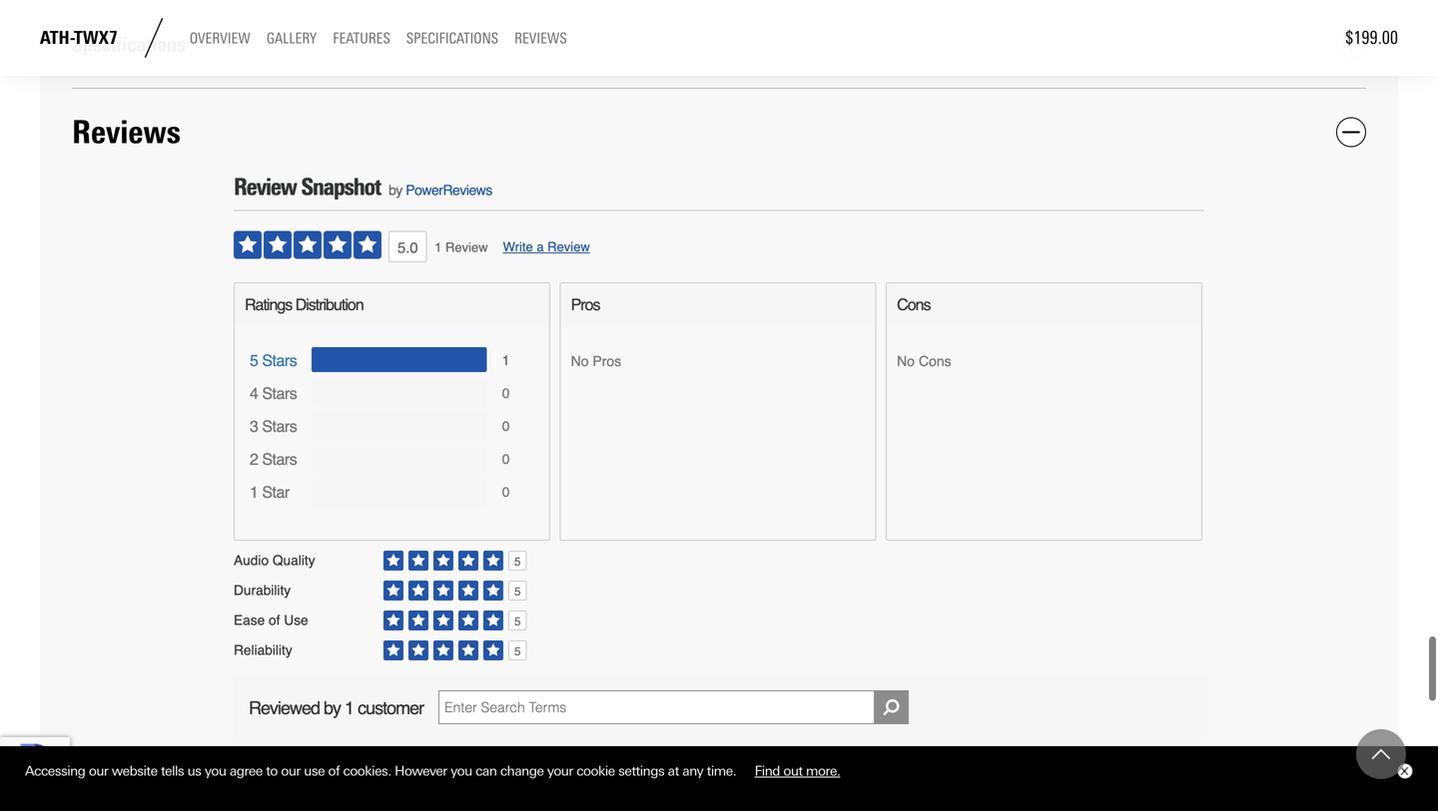 Task type: vqa. For each thing, say whether or not it's contained in the screenshot.
with
no



Task type: locate. For each thing, give the bounding box(es) containing it.
website
[[112, 764, 157, 780]]

1 right 5.0
[[435, 240, 442, 255]]

5 for ease of use
[[514, 616, 521, 629]]

1 horizontal spatial specifications
[[406, 30, 498, 48]]

tells
[[161, 764, 184, 780]]

no pros
[[571, 353, 621, 369]]

features
[[333, 30, 390, 48]]

cookie
[[577, 764, 615, 780]]

2 no from the left
[[897, 353, 915, 369]]

review right a
[[547, 240, 590, 255]]

0 vertical spatial of
[[269, 613, 280, 629]]

0 horizontal spatial specifications
[[72, 32, 186, 56]]

5 for reliability
[[514, 646, 521, 659]]

reviews
[[514, 30, 567, 48], [72, 113, 181, 151]]

by
[[389, 182, 402, 198], [324, 699, 341, 719]]

0 vertical spatial by
[[389, 182, 402, 198]]

0 horizontal spatial you
[[205, 764, 226, 780]]

1 review
[[435, 240, 488, 255]]

no cons
[[897, 353, 951, 369]]

reviewed
[[249, 699, 320, 719]]

$199.00
[[1345, 27, 1398, 49]]

you
[[205, 764, 226, 780], [451, 764, 472, 780]]

of left use
[[269, 613, 280, 629]]

distribution
[[295, 296, 363, 314]]

review left write
[[445, 240, 488, 255]]

use
[[284, 613, 308, 629]]

0 horizontal spatial reviews
[[72, 113, 181, 151]]

powerreviews link
[[406, 182, 492, 198]]

a
[[537, 240, 544, 255]]

1
[[435, 240, 442, 255], [502, 353, 509, 368], [345, 699, 354, 719]]

no for pros
[[571, 353, 589, 369]]

1 horizontal spatial no
[[897, 353, 915, 369]]

1 horizontal spatial you
[[451, 764, 472, 780]]

audio
[[234, 553, 269, 569]]

5
[[250, 351, 258, 370], [514, 556, 521, 569], [514, 586, 521, 599], [514, 616, 521, 629], [514, 646, 521, 659]]

time.
[[707, 764, 736, 780]]

your
[[547, 764, 573, 780]]

1 left customer
[[345, 699, 354, 719]]

1 horizontal spatial reviews
[[514, 30, 567, 48]]

by right reviewed
[[324, 699, 341, 719]]

our left website
[[89, 764, 108, 780]]

our right the to on the bottom
[[281, 764, 300, 780]]

specifications right "features" at the top left of page
[[406, 30, 498, 48]]

2 vertical spatial 1
[[345, 699, 354, 719]]

powerreviews
[[406, 182, 492, 198]]

specifications
[[406, 30, 498, 48], [72, 32, 186, 56]]

review
[[234, 173, 296, 201], [547, 240, 590, 255], [445, 240, 488, 255]]

1 no from the left
[[571, 353, 589, 369]]

use
[[304, 764, 325, 780]]

1 vertical spatial 1
[[502, 353, 509, 368]]

5 stars
[[250, 351, 297, 370]]

1 left no pros
[[502, 353, 509, 368]]

1 horizontal spatial of
[[328, 764, 340, 780]]

can
[[475, 764, 497, 780]]

0 horizontal spatial no
[[571, 353, 589, 369]]

overview
[[190, 30, 250, 48]]

1 horizontal spatial by
[[389, 182, 402, 198]]

0 horizontal spatial of
[[269, 613, 280, 629]]

out
[[783, 764, 803, 780]]

0 vertical spatial 1
[[435, 240, 442, 255]]

review left snapshot
[[234, 173, 296, 201]]

0 vertical spatial reviews
[[514, 30, 567, 48]]

0 horizontal spatial 1
[[345, 699, 354, 719]]

5 for audio quality
[[514, 556, 521, 569]]

cons
[[897, 296, 930, 314], [919, 353, 951, 369]]

our
[[89, 764, 108, 780], [281, 764, 300, 780]]

of
[[269, 613, 280, 629], [328, 764, 340, 780]]

find out more.
[[755, 764, 840, 780]]

2 horizontal spatial 1
[[502, 353, 509, 368]]

of right 'use'
[[328, 764, 340, 780]]

0 horizontal spatial our
[[89, 764, 108, 780]]

you right us
[[205, 764, 226, 780]]

1 for 1
[[502, 353, 509, 368]]

at
[[668, 764, 679, 780]]

5 for durability
[[514, 586, 521, 599]]

by left 'powerreviews' "link"
[[389, 182, 402, 198]]

1 horizontal spatial 1
[[435, 240, 442, 255]]

2 you from the left
[[451, 764, 472, 780]]

agree
[[230, 764, 262, 780]]

ath-
[[40, 27, 75, 48]]

1 vertical spatial of
[[328, 764, 340, 780]]

you left can
[[451, 764, 472, 780]]

specifications left overview
[[72, 32, 186, 56]]

0 horizontal spatial by
[[324, 699, 341, 719]]

1 horizontal spatial our
[[281, 764, 300, 780]]

1 vertical spatial cons
[[919, 353, 951, 369]]

settings
[[618, 764, 664, 780]]

us
[[187, 764, 201, 780]]

customer
[[358, 699, 424, 719]]

cookies.
[[343, 764, 391, 780]]

more.
[[806, 764, 840, 780]]

no
[[571, 353, 589, 369], [897, 353, 915, 369]]

write
[[503, 240, 533, 255]]

ratings distribution
[[245, 296, 363, 314]]

pros
[[571, 296, 600, 314], [593, 353, 621, 369]]

0 vertical spatial pros
[[571, 296, 600, 314]]

accessing our website tells us you agree to our use of cookies. however you can change your cookie settings at any time.
[[25, 764, 740, 780]]



Task type: describe. For each thing, give the bounding box(es) containing it.
write a review link
[[496, 240, 598, 255]]

snapshot
[[301, 173, 381, 201]]

1 vertical spatial pros
[[593, 353, 621, 369]]

to
[[266, 764, 278, 780]]

ath-twx7
[[40, 27, 118, 48]]

change
[[500, 764, 544, 780]]

1 you from the left
[[205, 764, 226, 780]]

no for cons
[[897, 353, 915, 369]]

0 vertical spatial cons
[[897, 296, 930, 314]]

reviewed by 1 customer
[[249, 699, 424, 719]]

rated 5.0 out of 5 stars image
[[234, 231, 427, 263]]

ease of use
[[234, 613, 308, 629]]

twx7
[[75, 27, 118, 48]]

arrow up image
[[1372, 746, 1390, 764]]

reliability
[[234, 643, 292, 659]]

Search Reviews search field
[[439, 691, 909, 725]]

2 our from the left
[[281, 764, 300, 780]]

write a review
[[503, 240, 590, 255]]

audio quality
[[234, 553, 315, 569]]

by inside the review snapshot by powerreviews
[[389, 182, 402, 198]]

divider line image
[[134, 18, 174, 58]]

any
[[682, 764, 703, 780]]

durability
[[234, 583, 291, 599]]

gallery
[[266, 30, 317, 48]]

1 vertical spatial reviews
[[72, 113, 181, 151]]

ratings
[[245, 296, 292, 314]]

accessing
[[25, 764, 85, 780]]

5.0
[[397, 239, 418, 257]]

1 horizontal spatial review
[[445, 240, 488, 255]]

ease
[[234, 613, 265, 629]]

quality
[[273, 553, 315, 569]]

cross image
[[1400, 768, 1408, 776]]

review snapshot by powerreviews
[[234, 173, 492, 201]]

2 horizontal spatial review
[[547, 240, 590, 255]]

plus image
[[1342, 35, 1360, 53]]

1 vertical spatial by
[[324, 699, 341, 719]]

minus image
[[1342, 123, 1360, 141]]

find
[[755, 764, 780, 780]]

however
[[395, 764, 447, 780]]

1 our from the left
[[89, 764, 108, 780]]

find out more. link
[[740, 757, 855, 787]]

0 horizontal spatial review
[[234, 173, 296, 201]]

stars
[[262, 351, 297, 370]]

1 for 1 review
[[435, 240, 442, 255]]



